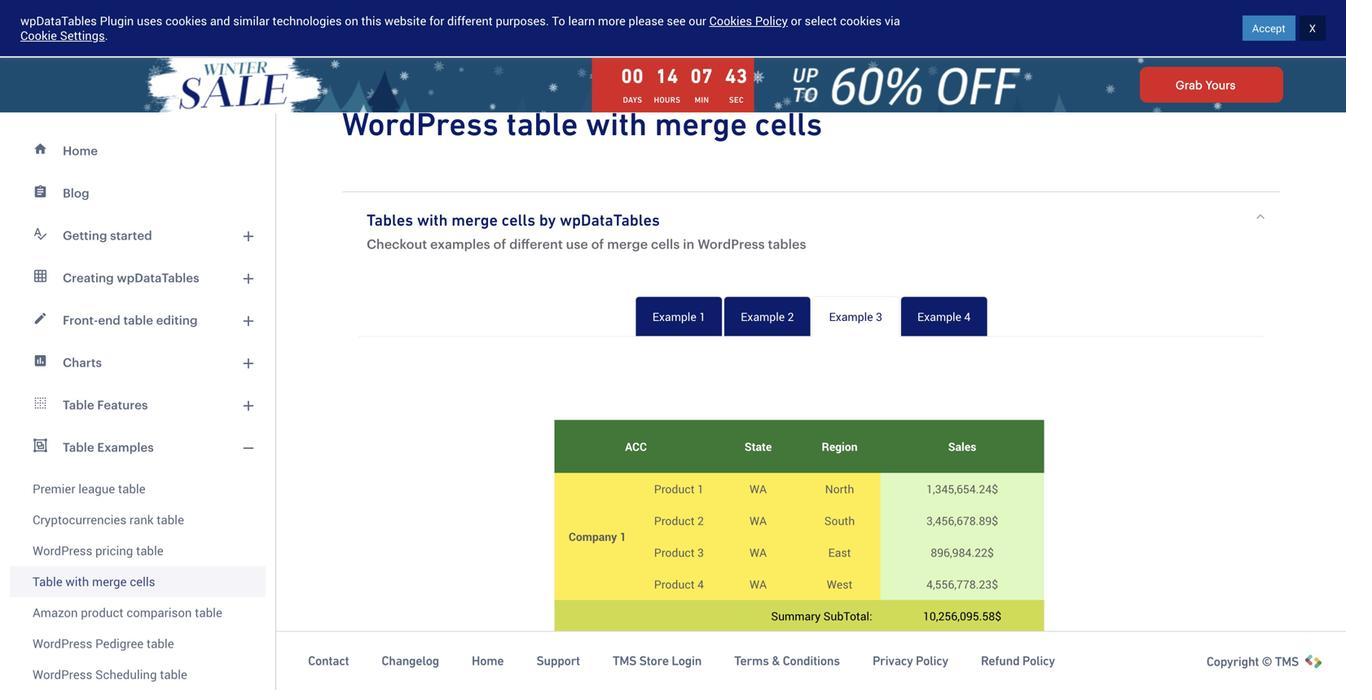 Task type: locate. For each thing, give the bounding box(es) containing it.
policy for refund policy
[[1023, 654, 1055, 668]]

1 horizontal spatial policy
[[916, 654, 948, 668]]

table inside table with merge cells link
[[33, 573, 62, 590]]

similar
[[233, 13, 270, 29]]

different
[[447, 13, 493, 29], [509, 236, 563, 251]]

0 horizontal spatial of
[[493, 236, 506, 251]]

2 of from the left
[[591, 236, 604, 251]]

1 vertical spatial table
[[63, 440, 94, 454]]

of
[[493, 236, 506, 251], [591, 236, 604, 251]]

with for table
[[66, 573, 89, 590]]

creating wpdatatables link
[[10, 257, 266, 299]]

copyright
[[1207, 654, 1259, 669]]

2 down login
[[698, 672, 704, 687]]

wordpress pricing table link
[[10, 535, 266, 566]]

wordpress pricing table
[[33, 542, 164, 559]]

2 up 'product 3' at the bottom of the page
[[698, 513, 704, 528]]

of right use
[[591, 236, 604, 251]]

with up examples
[[417, 211, 448, 229]]

different right for
[[447, 13, 493, 29]]

0 vertical spatial 3
[[876, 309, 882, 324]]

example 4
[[917, 309, 971, 324]]

changelog link
[[382, 653, 439, 669]]

1 horizontal spatial cookies
[[840, 13, 882, 29]]

1 vertical spatial 4
[[698, 577, 704, 592]]

table for table with merge cells
[[33, 573, 62, 590]]

wordpress scheduling table
[[33, 666, 187, 683]]

wordpress pedigree table
[[33, 635, 174, 652]]

table down charts
[[63, 398, 94, 412]]

product 1 for wa
[[654, 481, 704, 497]]

2 for 3,456,678.89$
[[698, 513, 704, 528]]

4
[[964, 309, 971, 324], [698, 577, 704, 592]]

2 example from the left
[[741, 309, 785, 324]]

example inside 'link'
[[917, 309, 962, 324]]

table inside table examples link
[[63, 440, 94, 454]]

terms & conditions
[[734, 654, 840, 668]]

2 horizontal spatial with
[[586, 105, 647, 143]]

summary subtotal:
[[771, 608, 872, 624]]

1 horizontal spatial different
[[509, 236, 563, 251]]

end
[[98, 313, 120, 327]]

0 horizontal spatial different
[[447, 13, 493, 29]]

scheduling
[[95, 666, 157, 683]]

896,984.22$
[[931, 545, 994, 560]]

accept
[[1252, 21, 1286, 35]]

policy inside wpdatatables plugin uses cookies and similar technologies on this website for different purposes. to learn more please see our cookies policy or select cookies via cookie settings .
[[755, 13, 788, 29]]

of right examples
[[493, 236, 506, 251]]

policy inside privacy policy link
[[916, 654, 948, 668]]

privacy
[[873, 654, 913, 668]]

0 vertical spatial with
[[586, 105, 647, 143]]

table for table features
[[63, 398, 94, 412]]

comparison
[[127, 604, 192, 621]]

wpdatatables left .
[[20, 13, 97, 29]]

1 product 2 from the top
[[654, 513, 704, 528]]

table inside "link"
[[118, 480, 146, 497]]

with
[[586, 105, 647, 143], [417, 211, 448, 229], [66, 573, 89, 590]]

product 1
[[654, 481, 704, 497], [654, 640, 704, 656]]

1 vertical spatial different
[[509, 236, 563, 251]]

different down "by"
[[509, 236, 563, 251]]

0 vertical spatial wpdatatables
[[20, 13, 97, 29]]

1 horizontal spatial 3
[[876, 309, 882, 324]]

product 2 for 1,124,235.36$
[[654, 672, 704, 687]]

see
[[667, 13, 686, 29]]

front-end table editing
[[63, 313, 198, 327]]

example 2
[[741, 309, 794, 324]]

2 product from the top
[[654, 513, 695, 528]]

1 of from the left
[[493, 236, 506, 251]]

4 wa from the top
[[750, 577, 767, 592]]

charts
[[63, 355, 102, 370]]

or
[[791, 13, 802, 29]]

product 1 up 'product 3' at the bottom of the page
[[654, 481, 704, 497]]

example 1 link
[[635, 296, 723, 337]]

getting started
[[63, 228, 152, 242]]

example for example 4
[[917, 309, 962, 324]]

3 wa from the top
[[750, 545, 767, 560]]

0 horizontal spatial 3
[[698, 545, 704, 560]]

1 product 1 from the top
[[654, 481, 704, 497]]

1 horizontal spatial wpdatatables
[[117, 271, 199, 285]]

2 left example 3 link
[[788, 309, 794, 324]]

wpdatatables inside wpdatatables plugin uses cookies and similar technologies on this website for different purposes. to learn more please see our cookies policy or select cookies via cookie settings .
[[20, 13, 97, 29]]

home link up blog
[[10, 130, 266, 172]]

0 horizontal spatial with
[[66, 573, 89, 590]]

policy up the 1,124,235.36$
[[916, 654, 948, 668]]

0 horizontal spatial tms
[[613, 654, 637, 668]]

home
[[63, 143, 98, 158], [472, 654, 504, 668]]

2 horizontal spatial policy
[[1023, 654, 1055, 668]]

4 example from the left
[[917, 309, 962, 324]]

6 product from the top
[[654, 672, 695, 687]]

with down wordpress pricing table
[[66, 573, 89, 590]]

2 wa from the top
[[750, 513, 767, 528]]

1 horizontal spatial of
[[591, 236, 604, 251]]

conditions
[[783, 654, 840, 668]]

table for premier league table
[[118, 480, 146, 497]]

2 vertical spatial with
[[66, 573, 89, 590]]

website
[[384, 13, 426, 29]]

tables
[[367, 211, 413, 229]]

4 for example 4
[[964, 309, 971, 324]]

2 vertical spatial 2
[[698, 672, 704, 687]]

0 horizontal spatial home
[[63, 143, 98, 158]]

0 horizontal spatial wpdatatables
[[20, 13, 97, 29]]

0 vertical spatial 2
[[788, 309, 794, 324]]

table for front-end table editing
[[123, 313, 153, 327]]

south
[[824, 513, 855, 528]]

0 vertical spatial product 1
[[654, 481, 704, 497]]

3 for product 3
[[698, 545, 704, 560]]

example 4 link
[[900, 296, 988, 337]]

contact link
[[308, 653, 349, 669]]

product 2 up 'product 3' at the bottom of the page
[[654, 513, 704, 528]]

merge up examples
[[452, 211, 498, 229]]

via
[[885, 13, 900, 29]]

3 product from the top
[[654, 545, 695, 560]]

example for example 1
[[652, 309, 697, 324]]

policy inside refund policy link
[[1023, 654, 1055, 668]]

hours
[[654, 95, 681, 105]]

0 horizontal spatial policy
[[755, 13, 788, 29]]

different inside tables with merge cells by wpdatatables checkout examples of different use of merge cells in wordpress tables
[[509, 236, 563, 251]]

0 vertical spatial product 2
[[654, 513, 704, 528]]

table up amazon
[[33, 573, 62, 590]]

refund policy
[[981, 654, 1055, 668]]

1 wa from the top
[[750, 481, 767, 497]]

1 vertical spatial home link
[[472, 653, 504, 669]]

1 horizontal spatial with
[[417, 211, 448, 229]]

table with merge cells
[[33, 573, 155, 590]]

1 vertical spatial 3
[[698, 545, 704, 560]]

0 horizontal spatial 4
[[698, 577, 704, 592]]

1 example from the left
[[652, 309, 697, 324]]

cells inside table with merge cells link
[[130, 573, 155, 590]]

cookies left and
[[165, 13, 207, 29]]

wa for product 3
[[750, 545, 767, 560]]

0 vertical spatial 4
[[964, 309, 971, 324]]

1 vertical spatial product 2
[[654, 672, 704, 687]]

tables with merge cells by wpdatatables checkout examples of different use of merge cells in wordpress tables
[[367, 211, 806, 251]]

amazon product comparison table link
[[10, 597, 266, 628]]

example 3 link
[[812, 296, 900, 337]]

table up premier league table
[[63, 440, 94, 454]]

table for wordpress pedigree table
[[147, 635, 174, 652]]

home link
[[10, 130, 266, 172], [472, 653, 504, 669]]

1 vertical spatial 2
[[698, 513, 704, 528]]

policy right refund
[[1023, 654, 1055, 668]]

home left 'support' link
[[472, 654, 504, 668]]

wpdatatables up editing
[[117, 271, 199, 285]]

1 horizontal spatial 4
[[964, 309, 971, 324]]

company
[[569, 529, 617, 544]]

different inside wpdatatables plugin uses cookies and similar technologies on this website for different purposes. to learn more please see our cookies policy or select cookies via cookie settings .
[[447, 13, 493, 29]]

tms left store
[[613, 654, 637, 668]]

00
[[621, 65, 644, 87]]

product for 3,456,678.89$
[[654, 513, 695, 528]]

tms right ©
[[1275, 654, 1299, 669]]

wordpress
[[342, 105, 499, 143], [698, 236, 765, 251], [33, 542, 92, 559], [33, 635, 92, 652], [33, 666, 92, 683]]

1,345,654.24$
[[926, 481, 998, 497]]

changelog
[[382, 654, 439, 668]]

summary
[[771, 608, 821, 624]]

3 up product 4
[[698, 545, 704, 560]]

wpdatatables plugin uses cookies and similar technologies on this website for different purposes. to learn more please see our cookies policy or select cookies via cookie settings .
[[20, 13, 900, 44]]

product 1 down product 4
[[654, 640, 704, 656]]

0 horizontal spatial home link
[[10, 130, 266, 172]]

front-end table editing link
[[10, 299, 266, 341]]

wordpress table with merge cells
[[342, 105, 822, 143]]

2 cookies from the left
[[840, 13, 882, 29]]

0 vertical spatial different
[[447, 13, 493, 29]]

with inside table with merge cells link
[[66, 573, 89, 590]]

more
[[598, 13, 626, 29]]

product
[[654, 481, 695, 497], [654, 513, 695, 528], [654, 545, 695, 560], [654, 577, 695, 592], [654, 640, 695, 656], [654, 672, 695, 687]]

0 vertical spatial table
[[63, 398, 94, 412]]

4 inside 'link'
[[964, 309, 971, 324]]

copyright © tms
[[1207, 654, 1299, 669]]

features
[[97, 398, 148, 412]]

example inside "link"
[[741, 309, 785, 324]]

1 up 'product 3' at the bottom of the page
[[698, 481, 704, 497]]

4,556,778.23$
[[926, 577, 998, 592]]

x
[[1309, 21, 1316, 35]]

with inside tables with merge cells by wpdatatables checkout examples of different use of merge cells in wordpress tables
[[417, 211, 448, 229]]

premier
[[33, 480, 75, 497]]

home link left 'support' link
[[472, 653, 504, 669]]

wpdatatables up use
[[560, 211, 660, 229]]

product 2 down login
[[654, 672, 704, 687]]

with down days
[[586, 105, 647, 143]]

1 horizontal spatial home
[[472, 654, 504, 668]]

3 example from the left
[[829, 309, 873, 324]]

example
[[652, 309, 697, 324], [741, 309, 785, 324], [829, 309, 873, 324], [917, 309, 962, 324]]

table inside table features "link"
[[63, 398, 94, 412]]

region
[[822, 439, 858, 454]]

1 vertical spatial wpdatatables
[[560, 211, 660, 229]]

home up blog
[[63, 143, 98, 158]]

0 horizontal spatial cookies
[[165, 13, 207, 29]]

1 vertical spatial with
[[417, 211, 448, 229]]

rank
[[129, 511, 154, 528]]

cookies left via
[[840, 13, 882, 29]]

table examples
[[63, 440, 154, 454]]

refund
[[981, 654, 1020, 668]]

merge right use
[[607, 236, 648, 251]]

product 2
[[654, 513, 704, 528], [654, 672, 704, 687]]

refund policy link
[[981, 653, 1055, 669]]

4 product from the top
[[654, 577, 695, 592]]

table for cryptocurrencies rank table
[[157, 511, 184, 528]]

1 vertical spatial home
[[472, 654, 504, 668]]

cookies
[[165, 13, 207, 29], [840, 13, 882, 29]]

table
[[506, 105, 578, 143], [123, 313, 153, 327], [118, 480, 146, 497], [157, 511, 184, 528], [136, 542, 164, 559], [195, 604, 222, 621], [147, 635, 174, 652], [160, 666, 187, 683]]

1
[[699, 309, 706, 324], [698, 481, 704, 497], [620, 529, 627, 544], [698, 640, 704, 656]]

tms store login
[[613, 654, 702, 668]]

3 left example 4
[[876, 309, 882, 324]]

merge
[[655, 105, 747, 143], [452, 211, 498, 229], [607, 236, 648, 251], [92, 573, 127, 590]]

wordpress for wordpress scheduling table
[[33, 666, 92, 683]]

1 vertical spatial product 1
[[654, 640, 704, 656]]

2 horizontal spatial wpdatatables
[[560, 211, 660, 229]]

company 1
[[569, 529, 627, 544]]

started
[[110, 228, 152, 242]]

table
[[63, 398, 94, 412], [63, 440, 94, 454], [33, 573, 62, 590]]

policy left or
[[755, 13, 788, 29]]

2 vertical spatial table
[[33, 573, 62, 590]]

1 product from the top
[[654, 481, 695, 497]]

2 product 2 from the top
[[654, 672, 704, 687]]

2 product 1 from the top
[[654, 640, 704, 656]]



Task type: vqa. For each thing, say whether or not it's contained in the screenshot.
check image
no



Task type: describe. For each thing, give the bounding box(es) containing it.
1 cookies from the left
[[165, 13, 207, 29]]

get started link
[[1179, 9, 1330, 48]]

get
[[1225, 21, 1243, 36]]

4 for product 4
[[698, 577, 704, 592]]

uses
[[137, 13, 162, 29]]

plugin
[[100, 13, 134, 29]]

in
[[683, 236, 695, 251]]

getting
[[63, 228, 107, 242]]

cryptocurrencies rank table link
[[10, 504, 266, 535]]

wordpress for wordpress pricing table
[[33, 542, 92, 559]]

merge down pricing
[[92, 573, 127, 590]]

table for table examples
[[63, 440, 94, 454]]

east
[[828, 545, 851, 560]]

purposes.
[[496, 13, 549, 29]]

table for wordpress pricing table
[[136, 542, 164, 559]]

cryptocurrencies rank table
[[33, 511, 184, 528]]

cookie settings button
[[20, 27, 105, 44]]

&
[[772, 654, 780, 668]]

league
[[78, 480, 115, 497]]

1 right store
[[698, 640, 704, 656]]

select
[[805, 13, 837, 29]]

wpdatatables - tables and charts manager wordpress plugin image
[[16, 14, 172, 43]]

table examples link
[[10, 426, 266, 469]]

front-
[[63, 313, 98, 327]]

our
[[689, 13, 706, 29]]

example 3
[[829, 309, 882, 324]]

charts link
[[10, 341, 266, 384]]

accept button
[[1243, 15, 1295, 41]]

pricing
[[95, 542, 133, 559]]

amazon
[[33, 604, 78, 621]]

07
[[691, 65, 713, 87]]

and
[[210, 13, 230, 29]]

example 1
[[652, 309, 706, 324]]

table features
[[63, 398, 148, 412]]

wa for product 4
[[750, 577, 767, 592]]

1,124,235.36$
[[926, 672, 998, 687]]

learn
[[568, 13, 595, 29]]

policy for privacy policy
[[916, 654, 948, 668]]

0 vertical spatial home link
[[10, 130, 266, 172]]

privacy policy link
[[873, 653, 948, 669]]

blog link
[[10, 172, 266, 214]]

tms store login link
[[613, 653, 702, 669]]

please
[[629, 13, 664, 29]]

wordpress inside tables with merge cells by wpdatatables checkout examples of different use of merge cells in wordpress tables
[[698, 236, 765, 251]]

1 left example 2 "link"
[[699, 309, 706, 324]]

table features link
[[10, 384, 266, 426]]

tables
[[768, 236, 806, 251]]

nsw
[[746, 640, 771, 656]]

support
[[536, 654, 580, 668]]

2 vertical spatial wpdatatables
[[117, 271, 199, 285]]

grab yours link
[[1140, 67, 1283, 103]]

get started
[[1225, 21, 1284, 36]]

table for wordpress scheduling table
[[160, 666, 187, 683]]

north
[[825, 481, 854, 497]]

2 inside "link"
[[788, 309, 794, 324]]

1 right company on the left bottom of page
[[620, 529, 627, 544]]

5 product from the top
[[654, 640, 695, 656]]

editing
[[156, 313, 198, 327]]

wordpress scheduling table link
[[10, 659, 266, 690]]

to
[[552, 13, 565, 29]]

example for example 3
[[829, 309, 873, 324]]

min
[[695, 95, 709, 105]]

acc
[[625, 439, 647, 454]]

terms
[[734, 654, 769, 668]]

subtotal:
[[824, 608, 872, 624]]

3 for example 3
[[876, 309, 882, 324]]

product 2 for 3,456,678.89$
[[654, 513, 704, 528]]

product for 4,556,778.23$
[[654, 577, 695, 592]]

amazon product comparison table
[[33, 604, 222, 621]]

43
[[725, 65, 748, 87]]

wpdatatables inside tables with merge cells by wpdatatables checkout examples of different use of merge cells in wordpress tables
[[560, 211, 660, 229]]

sales
[[948, 439, 977, 454]]

Search form search field
[[343, 17, 889, 39]]

0 vertical spatial home
[[63, 143, 98, 158]]

2 for 1,124,235.36$
[[698, 672, 704, 687]]

3,456,678.89$
[[926, 513, 998, 528]]

west
[[827, 577, 853, 592]]

grab
[[1176, 78, 1203, 91]]

wordpress for wordpress table with merge cells
[[342, 105, 499, 143]]

terms & conditions link
[[734, 653, 840, 669]]

14
[[656, 65, 679, 87]]

product for 1,124,235.36$
[[654, 672, 695, 687]]

example for example 2
[[741, 309, 785, 324]]

product 1 for nsw
[[654, 640, 704, 656]]

checkout
[[367, 236, 427, 251]]

technologies
[[272, 13, 342, 29]]

creating wpdatatables
[[63, 271, 199, 285]]

examples
[[430, 236, 490, 251]]

premier league table
[[33, 480, 146, 497]]

merge down min
[[655, 105, 747, 143]]

product for 896,984.22$
[[654, 545, 695, 560]]

©
[[1262, 654, 1272, 669]]

creating
[[63, 271, 114, 285]]

yours
[[1206, 78, 1236, 91]]

wordpress pedigree table link
[[10, 628, 266, 659]]

login
[[672, 654, 702, 668]]

wordpress for wordpress pedigree table
[[33, 635, 92, 652]]

1 horizontal spatial home link
[[472, 653, 504, 669]]

x button
[[1300, 15, 1326, 41]]

sec
[[729, 95, 744, 105]]

with for tables
[[417, 211, 448, 229]]

pedigree
[[95, 635, 144, 652]]

1 horizontal spatial tms
[[1275, 654, 1299, 669]]

wa for product 2
[[750, 513, 767, 528]]

premier league table link
[[10, 469, 266, 504]]

product 4
[[654, 577, 704, 592]]



